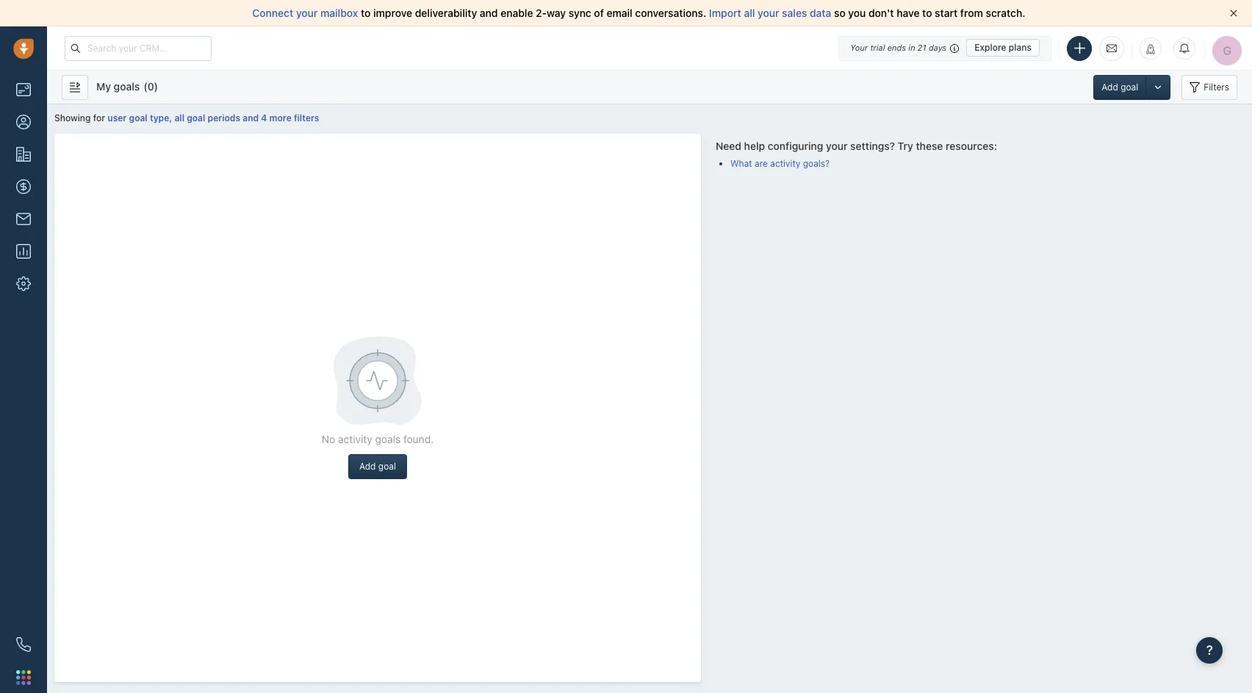 Task type: locate. For each thing, give the bounding box(es) containing it.
0 vertical spatial activity
[[771, 158, 801, 169]]

activity down the configuring
[[771, 158, 801, 169]]

0 vertical spatial all
[[744, 7, 755, 19]]

explore plans
[[975, 42, 1032, 53]]

(
[[144, 80, 148, 92]]

0 horizontal spatial add goal
[[360, 461, 396, 472]]

showing for user goal type, all goal periods and 4 more filters
[[54, 112, 319, 124]]

add
[[1102, 81, 1119, 92], [360, 461, 376, 472]]

add down no activity goals found.
[[360, 461, 376, 472]]

0 horizontal spatial to
[[361, 7, 371, 19]]

your left the "mailbox" at top
[[296, 7, 318, 19]]

1 vertical spatial add goal button
[[349, 454, 407, 479]]

2 to from the left
[[923, 7, 933, 19]]

enable
[[501, 7, 533, 19]]

and left enable
[[480, 7, 498, 19]]

improve
[[374, 7, 413, 19]]

my goals ( 0 )
[[96, 80, 158, 92]]

connect your mailbox link
[[252, 7, 361, 19]]

add goal button
[[1094, 75, 1146, 100], [349, 454, 407, 479]]

0 horizontal spatial add
[[360, 461, 376, 472]]

explore plans link
[[967, 39, 1040, 57]]

help
[[745, 139, 766, 152]]

goals
[[114, 80, 140, 92], [375, 433, 401, 446]]

and
[[480, 7, 498, 19], [243, 112, 259, 124]]

0 horizontal spatial all
[[175, 112, 185, 124]]

0
[[148, 80, 154, 92]]

1 horizontal spatial goals
[[375, 433, 401, 446]]

deliverability
[[415, 7, 477, 19]]

plans
[[1009, 42, 1032, 53]]

1 horizontal spatial add
[[1102, 81, 1119, 92]]

all right type,
[[175, 112, 185, 124]]

activity
[[771, 158, 801, 169], [338, 433, 373, 446]]

and left 4
[[243, 112, 259, 124]]

need
[[716, 139, 742, 152]]

1 vertical spatial add
[[360, 461, 376, 472]]

user
[[108, 112, 127, 124]]

your
[[296, 7, 318, 19], [758, 7, 780, 19], [827, 139, 848, 152]]

1 vertical spatial and
[[243, 112, 259, 124]]

Search your CRM... text field
[[65, 36, 212, 61]]

try
[[898, 139, 914, 152]]

goals left (
[[114, 80, 140, 92]]

1 horizontal spatial to
[[923, 7, 933, 19]]

ends
[[888, 43, 907, 52]]

1 to from the left
[[361, 7, 371, 19]]

)
[[154, 80, 158, 92]]

you
[[849, 7, 866, 19]]

add goal button down email icon
[[1094, 75, 1146, 100]]

to right the "mailbox" at top
[[361, 7, 371, 19]]

in
[[909, 43, 916, 52]]

activity right 'no' on the left of page
[[338, 433, 373, 446]]

1 horizontal spatial add goal button
[[1094, 75, 1146, 100]]

goal
[[1121, 81, 1139, 92], [129, 112, 148, 124], [187, 112, 205, 124], [379, 461, 396, 472]]

add goal down email icon
[[1102, 81, 1139, 92]]

to
[[361, 7, 371, 19], [923, 7, 933, 19]]

your
[[851, 43, 868, 52]]

0 vertical spatial add
[[1102, 81, 1119, 92]]

add goal down no activity goals found.
[[360, 461, 396, 472]]

0 horizontal spatial your
[[296, 7, 318, 19]]

phone image
[[16, 637, 31, 652]]

settings?
[[851, 139, 896, 152]]

0 horizontal spatial and
[[243, 112, 259, 124]]

to left start
[[923, 7, 933, 19]]

goals?
[[803, 158, 830, 169]]

your left sales on the right top of the page
[[758, 7, 780, 19]]

add goal for top the add goal button
[[1102, 81, 1139, 92]]

add down email icon
[[1102, 81, 1119, 92]]

1 vertical spatial add goal
[[360, 461, 396, 472]]

0 vertical spatial add goal
[[1102, 81, 1139, 92]]

goals left found.
[[375, 433, 401, 446]]

1 vertical spatial all
[[175, 112, 185, 124]]

your up goals?
[[827, 139, 848, 152]]

user goal type, all goal periods and 4 more filters link
[[108, 112, 319, 124]]

1 horizontal spatial activity
[[771, 158, 801, 169]]

add for top the add goal button
[[1102, 81, 1119, 92]]

add goal
[[1102, 81, 1139, 92], [360, 461, 396, 472]]

21
[[918, 43, 927, 52]]

add goal button down no activity goals found.
[[349, 454, 407, 479]]

all
[[744, 7, 755, 19], [175, 112, 185, 124]]

import
[[709, 7, 742, 19]]

0 vertical spatial and
[[480, 7, 498, 19]]

2 horizontal spatial your
[[827, 139, 848, 152]]

import all your sales data link
[[709, 7, 835, 19]]

1 vertical spatial goals
[[375, 433, 401, 446]]

so
[[835, 7, 846, 19]]

what are activity goals? link
[[731, 158, 830, 169]]

have
[[897, 7, 920, 19]]

filters
[[1205, 81, 1230, 92]]

0 horizontal spatial goals
[[114, 80, 140, 92]]

scratch.
[[986, 7, 1026, 19]]

configuring
[[768, 139, 824, 152]]

all right import
[[744, 7, 755, 19]]

more
[[270, 112, 292, 124]]

0 horizontal spatial activity
[[338, 433, 373, 446]]

trial
[[871, 43, 886, 52]]

1 horizontal spatial your
[[758, 7, 780, 19]]

for
[[93, 112, 105, 124]]

explore
[[975, 42, 1007, 53]]

add goal for the left the add goal button
[[360, 461, 396, 472]]

1 horizontal spatial add goal
[[1102, 81, 1139, 92]]



Task type: describe. For each thing, give the bounding box(es) containing it.
type,
[[150, 112, 172, 124]]

0 horizontal spatial add goal button
[[349, 454, 407, 479]]

periods
[[208, 112, 240, 124]]

start
[[935, 7, 958, 19]]

activity inside need help configuring your settings? try these resources: what are activity goals?
[[771, 158, 801, 169]]

add for the left the add goal button
[[360, 461, 376, 472]]

from
[[961, 7, 984, 19]]

my
[[96, 80, 111, 92]]

4
[[261, 112, 267, 124]]

filters button
[[1182, 75, 1238, 100]]

close image
[[1231, 10, 1238, 17]]

email
[[607, 7, 633, 19]]

no activity goals found.
[[322, 433, 434, 446]]

your trial ends in 21 days
[[851, 43, 947, 52]]

found.
[[404, 433, 434, 446]]

need help configuring your settings? try these resources: what are activity goals?
[[716, 139, 998, 169]]

connect your mailbox to improve deliverability and enable 2-way sync of email conversations. import all your sales data so you don't have to start from scratch.
[[252, 7, 1026, 19]]

days
[[929, 43, 947, 52]]

2-
[[536, 7, 547, 19]]

1 vertical spatial activity
[[338, 433, 373, 446]]

data
[[810, 7, 832, 19]]

filters
[[294, 112, 319, 124]]

resources:
[[946, 139, 998, 152]]

1 horizontal spatial all
[[744, 7, 755, 19]]

1 horizontal spatial and
[[480, 7, 498, 19]]

showing
[[54, 112, 91, 124]]

way
[[547, 7, 566, 19]]

of
[[594, 7, 604, 19]]

conversations.
[[636, 7, 707, 19]]

0 vertical spatial goals
[[114, 80, 140, 92]]

sync
[[569, 7, 592, 19]]

sales
[[782, 7, 808, 19]]

are
[[755, 158, 768, 169]]

connect
[[252, 7, 294, 19]]

freshworks switcher image
[[16, 670, 31, 685]]

phone element
[[9, 630, 38, 660]]

mailbox
[[321, 7, 358, 19]]

don't
[[869, 7, 895, 19]]

email image
[[1107, 42, 1118, 54]]

what
[[731, 158, 753, 169]]

these
[[917, 139, 944, 152]]

your inside need help configuring your settings? try these resources: what are activity goals?
[[827, 139, 848, 152]]

0 vertical spatial add goal button
[[1094, 75, 1146, 100]]

no
[[322, 433, 335, 446]]



Task type: vqa. For each thing, say whether or not it's contained in the screenshot.
Add
yes



